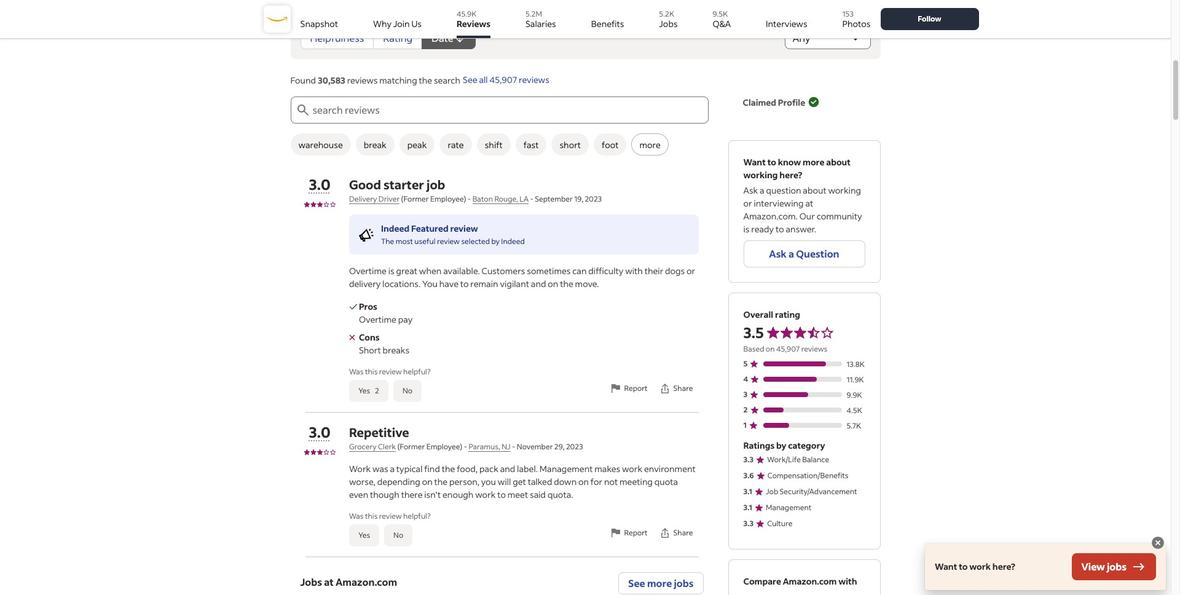 Task type: locate. For each thing, give the bounding box(es) containing it.
management up down
[[540, 463, 593, 475]]

want for want to know more about working here? ask a question about working or interviewing at amazon.com. our community is ready to answer.
[[744, 156, 766, 168]]

1 vertical spatial indeed
[[501, 237, 525, 246]]

employee) down job
[[430, 194, 466, 204]]

group
[[300, 27, 476, 49]]

want inside want to know more about working here? ask a question about working or interviewing at amazon.com. our community is ready to answer.
[[744, 156, 766, 168]]

based
[[744, 344, 765, 354]]

no button for share popup button
[[384, 525, 413, 547]]

the left search at the left
[[419, 74, 432, 86]]

0 vertical spatial report button
[[604, 375, 653, 402]]

1 helpful? from the top
[[403, 367, 431, 376]]

pay
[[398, 314, 413, 325]]

0 vertical spatial want
[[744, 156, 766, 168]]

share
[[674, 384, 693, 393], [674, 528, 693, 537]]

jobs down share popup button
[[674, 577, 694, 590]]

1 vertical spatial want
[[935, 561, 958, 573]]

difficulty
[[589, 265, 624, 277]]

0 vertical spatial 3.0
[[309, 175, 331, 194]]

0 horizontal spatial is
[[388, 265, 395, 277]]

0 vertical spatial was this review helpful?
[[349, 367, 431, 376]]

1 share from the top
[[674, 384, 693, 393]]

report left share dropdown button
[[625, 384, 648, 393]]

jobs
[[659, 18, 678, 30], [300, 576, 322, 589]]

management inside the work was a typical find the food, pack and label. management makes work environment worse, depending on the person, you will get talked down on for not meeting quota even though there isn't enough work to meet said quota.
[[540, 463, 593, 475]]

(former down 'starter'
[[401, 194, 429, 204]]

management up culture
[[766, 503, 812, 512]]

overtime
[[349, 265, 387, 277], [359, 314, 397, 325]]

2 helpful? from the top
[[403, 512, 431, 521]]

more right foot
[[640, 139, 661, 150]]

useful
[[415, 237, 436, 246]]

0 horizontal spatial working
[[744, 169, 778, 181]]

1 vertical spatial more
[[803, 156, 825, 168]]

1 vertical spatial 3.0 button
[[309, 422, 331, 442]]

dogs
[[665, 265, 685, 277]]

0 vertical spatial is
[[744, 223, 750, 235]]

2 3.3 from the top
[[744, 519, 754, 528]]

ask up interviewing
[[744, 184, 758, 196]]

3 out of 5 stars based on 9.9k reviews image
[[744, 388, 866, 401]]

no button right yes 2
[[394, 380, 422, 402]]

by inside indeed featured review the most useful review selected by indeed
[[492, 237, 500, 246]]

0 vertical spatial overtime
[[349, 265, 387, 277]]

was this review helpful? down breaks
[[349, 367, 431, 376]]

report left share popup button
[[625, 528, 648, 537]]

or up amazon.com.
[[744, 197, 753, 209]]

job
[[427, 177, 445, 192]]

2 down 3
[[744, 405, 748, 414]]

report for share dropdown button
[[625, 384, 648, 393]]

2023 inside good starter job delivery driver (former employee) - baton rouge, la - september 19, 2023
[[585, 194, 602, 204]]

balance
[[803, 455, 830, 464]]

3.0 button left 'repetitive'
[[309, 422, 331, 442]]

0 vertical spatial 2
[[375, 386, 379, 395]]

fast
[[524, 139, 539, 150]]

1 yes from the top
[[358, 386, 370, 395]]

(former
[[401, 194, 429, 204], [398, 442, 425, 451]]

short
[[560, 139, 581, 150]]

short
[[359, 344, 381, 356]]

indeed up customers
[[501, 237, 525, 246]]

2 vertical spatial a
[[390, 463, 395, 475]]

by up work/life
[[777, 440, 787, 451]]

was up yes 2
[[349, 367, 364, 376]]

on down sometimes
[[548, 278, 559, 290]]

1 vertical spatial 3.1
[[744, 503, 753, 512]]

1 vertical spatial 2023
[[566, 442, 583, 451]]

a up interviewing
[[760, 184, 765, 196]]

work was a typical find the food, pack and label. management makes work environment worse, depending on the person, you will get talked down on for not meeting quota even though there isn't enough work to meet said quota.
[[349, 463, 696, 501]]

us
[[412, 18, 422, 30]]

1 horizontal spatial and
[[531, 278, 546, 290]]

1 vertical spatial see
[[629, 577, 646, 590]]

1 was this review helpful? from the top
[[349, 367, 431, 376]]

pack
[[480, 463, 499, 475]]

1 3.3 from the top
[[744, 455, 754, 464]]

2 out of 5 stars based on 4.5k reviews image
[[744, 403, 866, 416]]

1 report from the top
[[625, 384, 648, 393]]

0 vertical spatial no button
[[394, 380, 422, 402]]

45,907 right all
[[490, 74, 517, 86]]

security/advancement
[[780, 487, 858, 496]]

0 horizontal spatial jobs
[[674, 577, 694, 590]]

review down though
[[379, 512, 402, 521]]

yes down short
[[358, 386, 370, 395]]

1 vertical spatial overtime
[[359, 314, 397, 325]]

0 vertical spatial a
[[760, 184, 765, 196]]

the up isn't
[[435, 476, 448, 488]]

1 horizontal spatial here?
[[993, 561, 1016, 573]]

reviews up input keywords to search reviews field
[[519, 74, 550, 86]]

0 vertical spatial no
[[403, 386, 413, 395]]

- left 'baton' at the left of the page
[[468, 194, 471, 204]]

1 vertical spatial ask
[[770, 247, 787, 260]]

1 horizontal spatial jobs
[[1108, 560, 1127, 573]]

amazon.com right compare
[[783, 576, 837, 587]]

indeed up the the
[[381, 223, 410, 234]]

0 vertical spatial jobs
[[1108, 560, 1127, 573]]

amazon.com down yes button
[[336, 576, 397, 589]]

a inside the work was a typical find the food, pack and label. management makes work environment worse, depending on the person, you will get talked down on for not meeting quota even though there isn't enough work to meet said quota.
[[390, 463, 395, 475]]

1 vertical spatial is
[[388, 265, 395, 277]]

is inside overtime is great when available. customers sometimes can difficulty with their dogs or delivery locations. you have to remain vigilant and on the move.
[[388, 265, 395, 277]]

Input keywords to search reviews field
[[310, 97, 709, 124]]

3.0 down warehouse
[[309, 175, 331, 194]]

have
[[440, 278, 459, 290]]

ready
[[752, 223, 774, 235]]

2 report button from the top
[[604, 520, 653, 547]]

no button right yes button
[[384, 525, 413, 547]]

3.0 button down warehouse
[[309, 175, 331, 194]]

helpful? for share popup button's no button
[[403, 512, 431, 521]]

0 vertical spatial 2023
[[585, 194, 602, 204]]

jobs right view
[[1108, 560, 1127, 573]]

2 inside image
[[744, 405, 748, 414]]

report button for share dropdown button
[[604, 375, 653, 402]]

ratings
[[744, 440, 775, 451]]

1 3.0 button from the top
[[309, 175, 331, 194]]

why join us
[[373, 18, 422, 30]]

1 horizontal spatial want
[[935, 561, 958, 573]]

at inside want to know more about working here? ask a question about working or interviewing at amazon.com. our community is ready to answer.
[[806, 197, 814, 209]]

working up 'community'
[[829, 184, 862, 196]]

0 horizontal spatial see
[[463, 74, 478, 86]]

45,907
[[490, 74, 517, 86], [777, 344, 800, 354]]

no right yes button
[[394, 531, 404, 540]]

can
[[573, 265, 587, 277]]

0 horizontal spatial 2023
[[566, 442, 583, 451]]

more inside want to know more about working here? ask a question about working or interviewing at amazon.com. our community is ready to answer.
[[803, 156, 825, 168]]

this up yes 2
[[365, 367, 378, 376]]

this up yes button
[[365, 512, 378, 521]]

good
[[349, 177, 381, 192]]

ask down "ready" at top right
[[770, 247, 787, 260]]

1 vertical spatial (former
[[398, 442, 425, 451]]

0 horizontal spatial indeed
[[381, 223, 410, 234]]

3.0 left 'repetitive'
[[309, 422, 331, 442]]

sort by
[[300, 10, 334, 23]]

pros overtime pay cons short breaks
[[359, 301, 413, 356]]

2 3.1 from the top
[[744, 503, 753, 512]]

date link
[[422, 27, 476, 49]]

1 horizontal spatial 45,907
[[777, 344, 800, 354]]

their
[[645, 265, 664, 277]]

employee) up find
[[427, 442, 463, 451]]

by right sort
[[323, 10, 334, 23]]

3.6
[[744, 471, 754, 480]]

0 horizontal spatial reviews
[[347, 74, 378, 86]]

share inside dropdown button
[[674, 384, 693, 393]]

3.3 for work/life balance
[[744, 455, 754, 464]]

november
[[517, 442, 553, 451]]

overall
[[744, 309, 774, 320]]

3.5 out of 5 stars. image
[[767, 326, 834, 339], [767, 326, 814, 339]]

1 vertical spatial with
[[839, 576, 858, 587]]

on
[[548, 278, 559, 290], [766, 344, 775, 354], [422, 476, 433, 488], [579, 476, 589, 488]]

rate
[[448, 139, 464, 150]]

question
[[797, 247, 840, 260]]

0 vertical spatial and
[[531, 278, 546, 290]]

1 vertical spatial employee)
[[427, 442, 463, 451]]

1 vertical spatial by
[[492, 237, 500, 246]]

0 vertical spatial at
[[806, 197, 814, 209]]

helpful? down breaks
[[403, 367, 431, 376]]

see all 45,907 reviews link
[[463, 74, 550, 87]]

0 horizontal spatial management
[[540, 463, 593, 475]]

baton
[[473, 194, 493, 204]]

4 out of 5 stars based on 11.9k reviews image
[[744, 373, 866, 386]]

is left great
[[388, 265, 395, 277]]

(former up typical
[[398, 442, 425, 451]]

1 horizontal spatial 2
[[744, 405, 748, 414]]

0 horizontal spatial at
[[324, 576, 334, 589]]

or right 'dogs'
[[687, 265, 696, 277]]

share for share popup button
[[674, 528, 693, 537]]

2 horizontal spatial work
[[970, 561, 991, 573]]

1 report button from the top
[[604, 375, 653, 402]]

1 vertical spatial jobs
[[300, 576, 322, 589]]

and up will
[[500, 463, 516, 475]]

a right the was
[[390, 463, 395, 475]]

foot
[[602, 139, 619, 150]]

1 vertical spatial was this review helpful?
[[349, 512, 431, 521]]

on down find
[[422, 476, 433, 488]]

see more jobs
[[629, 577, 694, 590]]

no right yes 2
[[403, 386, 413, 395]]

0 vertical spatial yes
[[358, 386, 370, 395]]

0 horizontal spatial 45,907
[[490, 74, 517, 86]]

1 3.0 from the top
[[309, 175, 331, 194]]

most
[[396, 237, 413, 246]]

0 horizontal spatial a
[[390, 463, 395, 475]]

0 horizontal spatial want
[[744, 156, 766, 168]]

1 vertical spatial report
[[625, 528, 648, 537]]

3.3 up "3.6"
[[744, 455, 754, 464]]

2023 right 19,
[[585, 194, 602, 204]]

yes for yes
[[358, 531, 370, 540]]

share button
[[653, 520, 699, 547]]

group containing helpfulness
[[300, 27, 476, 49]]

0 vertical spatial work
[[622, 463, 643, 475]]

45,907 up 5 out of 5 stars based on 13.8k reviews image
[[777, 344, 800, 354]]

1 was from the top
[[349, 367, 364, 376]]

helpful? down there
[[403, 512, 431, 521]]

reviews right 30,583
[[347, 74, 378, 86]]

and
[[531, 278, 546, 290], [500, 463, 516, 475]]

compare
[[744, 576, 782, 587]]

19,
[[575, 194, 584, 204]]

0 vertical spatial report
[[625, 384, 648, 393]]

reviews up 5 out of 5 stars based on 13.8k reviews image
[[802, 344, 828, 354]]

found
[[291, 74, 316, 86]]

was this review helpful? down though
[[349, 512, 431, 521]]

review down 'featured'
[[437, 237, 460, 246]]

rating
[[775, 309, 801, 320]]

1 vertical spatial and
[[500, 463, 516, 475]]

jobs at amazon.com
[[300, 576, 397, 589]]

is left "ready" at top right
[[744, 223, 750, 235]]

nj
[[502, 442, 511, 451]]

report
[[625, 384, 648, 393], [625, 528, 648, 537]]

2 report from the top
[[625, 528, 648, 537]]

0 vertical spatial share
[[674, 384, 693, 393]]

yes inside button
[[358, 531, 370, 540]]

1 vertical spatial this
[[365, 512, 378, 521]]

(former inside repetitive grocery clerk (former employee) - paramus, nj - november 29, 2023
[[398, 442, 425, 451]]

2 this from the top
[[365, 512, 378, 521]]

1 vertical spatial 3.0
[[309, 422, 331, 442]]

ask a question link
[[744, 240, 866, 268]]

0 vertical spatial about
[[827, 156, 851, 168]]

1 horizontal spatial or
[[744, 197, 753, 209]]

report button
[[604, 375, 653, 402], [604, 520, 653, 547]]

2 yes from the top
[[358, 531, 370, 540]]

2 was this review helpful? from the top
[[349, 512, 431, 521]]

peak link
[[400, 133, 435, 156]]

2 was from the top
[[349, 512, 364, 521]]

0 vertical spatial with
[[626, 265, 643, 277]]

more right know
[[803, 156, 825, 168]]

and down sometimes
[[531, 278, 546, 290]]

view jobs link
[[1072, 553, 1157, 581]]

ask a question
[[770, 247, 840, 260]]

overtime up delivery
[[349, 265, 387, 277]]

to inside overtime is great when available. customers sometimes can difficulty with their dogs or delivery locations. you have to remain vigilant and on the move.
[[460, 278, 469, 290]]

2 share from the top
[[674, 528, 693, 537]]

2 horizontal spatial reviews
[[802, 344, 828, 354]]

0 vertical spatial more
[[640, 139, 661, 150]]

employee)
[[430, 194, 466, 204], [427, 442, 463, 451]]

2 3.0 button from the top
[[309, 422, 331, 442]]

2023 right 29,
[[566, 442, 583, 451]]

1 horizontal spatial 2023
[[585, 194, 602, 204]]

snapshot link
[[300, 5, 338, 38]]

ratings by category
[[744, 440, 826, 451]]

30,583
[[318, 74, 346, 86]]

0 vertical spatial 3.3
[[744, 455, 754, 464]]

0 vertical spatial helpful?
[[403, 367, 431, 376]]

yes down even on the bottom of the page
[[358, 531, 370, 540]]

0 vertical spatial by
[[323, 10, 334, 23]]

a
[[760, 184, 765, 196], [789, 247, 795, 260], [390, 463, 395, 475]]

0 vertical spatial management
[[540, 463, 593, 475]]

share inside popup button
[[674, 528, 693, 537]]

overtime down pros
[[359, 314, 397, 325]]

or inside overtime is great when available. customers sometimes can difficulty with their dogs or delivery locations. you have to remain vigilant and on the move.
[[687, 265, 696, 277]]

1 3.1 from the top
[[744, 487, 753, 496]]

3.3 for culture
[[744, 519, 754, 528]]

about up the our
[[803, 184, 827, 196]]

1 horizontal spatial ask
[[770, 247, 787, 260]]

1 vertical spatial or
[[687, 265, 696, 277]]

45,907 inside found 30,583 reviews matching the search see all 45,907 reviews
[[490, 74, 517, 86]]

ask
[[744, 184, 758, 196], [770, 247, 787, 260]]

the down "can" on the top left of the page
[[560, 278, 574, 290]]

employee) inside repetitive grocery clerk (former employee) - paramus, nj - november 29, 2023
[[427, 442, 463, 451]]

share for share dropdown button
[[674, 384, 693, 393]]

2 vertical spatial by
[[777, 440, 787, 451]]

no for share dropdown button
[[403, 386, 413, 395]]

the
[[381, 237, 394, 246]]

on right based
[[766, 344, 775, 354]]

compare amazon.com with
[[744, 576, 858, 587]]

153 photos
[[843, 9, 871, 30]]

by right selected
[[492, 237, 500, 246]]

was up yes button
[[349, 512, 364, 521]]

1 this from the top
[[365, 367, 378, 376]]

the inside found 30,583 reviews matching the search see all 45,907 reviews
[[419, 74, 432, 86]]

working up question
[[744, 169, 778, 181]]

2 horizontal spatial a
[[789, 247, 795, 260]]

about right know
[[827, 156, 851, 168]]

view
[[1082, 560, 1106, 573]]

2 3.0 from the top
[[309, 422, 331, 442]]

a left question on the top
[[789, 247, 795, 260]]

work/life balance
[[768, 455, 830, 464]]

overtime inside pros overtime pay cons short breaks
[[359, 314, 397, 325]]

clerk
[[378, 442, 396, 451]]

1 vertical spatial was
[[349, 512, 364, 521]]

2 down short
[[375, 386, 379, 395]]

1 horizontal spatial is
[[744, 223, 750, 235]]

0 vertical spatial ask
[[744, 184, 758, 196]]

- right nj
[[512, 442, 516, 451]]

0 vertical spatial or
[[744, 197, 753, 209]]

0 vertical spatial indeed
[[381, 223, 410, 234]]

1 vertical spatial no
[[394, 531, 404, 540]]

1 horizontal spatial a
[[760, 184, 765, 196]]

question
[[767, 184, 802, 196]]

shift
[[485, 139, 503, 150]]

0 horizontal spatial amazon.com
[[336, 576, 397, 589]]

9.5k
[[713, 9, 728, 18]]

1 amazon.com from the left
[[336, 576, 397, 589]]

2023 inside repetitive grocery clerk (former employee) - paramus, nj - november 29, 2023
[[566, 442, 583, 451]]

breaks
[[383, 344, 410, 356]]

-
[[468, 194, 471, 204], [530, 194, 534, 204], [464, 442, 467, 451], [512, 442, 516, 451]]

2 horizontal spatial by
[[777, 440, 787, 451]]

person,
[[450, 476, 480, 488]]

enough
[[443, 489, 474, 501]]

3.1 for management
[[744, 503, 753, 512]]

3.3 left culture
[[744, 519, 754, 528]]

3.1 for job security/advancement
[[744, 487, 753, 496]]

was for share dropdown button no button
[[349, 367, 364, 376]]

0 vertical spatial was
[[349, 367, 364, 376]]

more down share popup button
[[648, 577, 672, 590]]

1 vertical spatial yes
[[358, 531, 370, 540]]

2 vertical spatial more
[[648, 577, 672, 590]]

or for want to know more about working here? ask a question about working or interviewing at amazon.com. our community is ready to answer.
[[744, 197, 753, 209]]

was this review helpful? for share popup button's no button
[[349, 512, 431, 521]]

1 vertical spatial 3.3
[[744, 519, 754, 528]]

0 vertical spatial this
[[365, 367, 378, 376]]

category
[[789, 440, 826, 451]]

1 horizontal spatial by
[[492, 237, 500, 246]]

or inside want to know more about working here? ask a question about working or interviewing at amazon.com. our community is ready to answer.
[[744, 197, 753, 209]]

is
[[744, 223, 750, 235], [388, 265, 395, 277]]

5.2m
[[526, 9, 542, 18]]

0 vertical spatial see
[[463, 74, 478, 86]]

claimed
[[743, 96, 777, 108]]

0 horizontal spatial or
[[687, 265, 696, 277]]



Task type: describe. For each thing, give the bounding box(es) containing it.
delivery
[[349, 194, 377, 204]]

see inside found 30,583 reviews matching the search see all 45,907 reviews
[[463, 74, 478, 86]]

paramus,
[[469, 442, 501, 451]]

environment
[[644, 463, 696, 475]]

down
[[554, 476, 577, 488]]

foot link
[[594, 133, 627, 156]]

indeed featured review the most useful review selected by indeed
[[381, 223, 525, 246]]

- left paramus,
[[464, 442, 467, 451]]

starter
[[384, 177, 424, 192]]

why
[[373, 18, 392, 30]]

job
[[766, 487, 779, 496]]

1 vertical spatial about
[[803, 184, 827, 196]]

the right find
[[442, 463, 455, 475]]

was for share popup button's no button
[[349, 512, 364, 521]]

on left for
[[579, 476, 589, 488]]

quota.
[[548, 489, 573, 501]]

baton rouge, la link
[[473, 194, 529, 204]]

not
[[604, 476, 618, 488]]

repetitive link
[[349, 424, 409, 440]]

community
[[817, 210, 863, 222]]

3.0 for good starter job
[[309, 175, 331, 194]]

to inside the work was a typical find the food, pack and label. management makes work environment worse, depending on the person, you will get talked down on for not meeting quota even though there isn't enough work to meet said quota.
[[498, 489, 506, 501]]

report button for share popup button
[[604, 520, 653, 547]]

fast link
[[516, 133, 547, 156]]

0 horizontal spatial 2
[[375, 386, 379, 395]]

more inside see more jobs link
[[648, 577, 672, 590]]

matching
[[380, 74, 417, 86]]

makes
[[595, 463, 621, 475]]

vigilant
[[500, 278, 530, 290]]

want to know more about working here? ask a question about working or interviewing at amazon.com. our community is ready to answer.
[[744, 156, 863, 235]]

all
[[479, 74, 488, 86]]

grocery clerk link
[[349, 442, 396, 452]]

even
[[349, 489, 369, 501]]

5.2k
[[659, 9, 675, 18]]

helpful? for share dropdown button no button
[[403, 367, 431, 376]]

1 vertical spatial a
[[789, 247, 795, 260]]

on inside overtime is great when available. customers sometimes can difficulty with their dogs or delivery locations. you have to remain vigilant and on the move.
[[548, 278, 559, 290]]

driver
[[379, 194, 400, 204]]

meet
[[508, 489, 528, 501]]

4
[[744, 374, 749, 383]]

1 vertical spatial here?
[[993, 561, 1016, 573]]

is inside want to know more about working here? ask a question about working or interviewing at amazon.com. our community is ready to answer.
[[744, 223, 750, 235]]

1 horizontal spatial indeed
[[501, 237, 525, 246]]

depending
[[377, 476, 421, 488]]

when
[[419, 265, 442, 277]]

a inside want to know more about working here? ask a question about working or interviewing at amazon.com. our community is ready to answer.
[[760, 184, 765, 196]]

5.2m salaries
[[526, 9, 556, 30]]

profile
[[778, 96, 806, 108]]

rating
[[383, 31, 413, 44]]

will
[[498, 476, 511, 488]]

13.8k
[[847, 360, 865, 369]]

helpfulness link
[[300, 27, 374, 49]]

more button
[[632, 133, 669, 156]]

1 vertical spatial at
[[324, 576, 334, 589]]

q&a
[[713, 18, 731, 30]]

1 horizontal spatial reviews
[[519, 74, 550, 86]]

0 horizontal spatial jobs
[[300, 576, 322, 589]]

by for sort by
[[323, 10, 334, 23]]

1 horizontal spatial management
[[766, 503, 812, 512]]

food,
[[457, 463, 478, 475]]

5 out of 5 stars based on 13.8k reviews image
[[744, 357, 866, 370]]

- right la
[[530, 194, 534, 204]]

no button for share dropdown button
[[394, 380, 422, 402]]

yes 2
[[358, 386, 379, 395]]

ask inside want to know more about working here? ask a question about working or interviewing at amazon.com. our community is ready to answer.
[[744, 184, 758, 196]]

and inside overtime is great when available. customers sometimes can difficulty with their dogs or delivery locations. you have to remain vigilant and on the move.
[[531, 278, 546, 290]]

no for share popup button
[[394, 531, 404, 540]]

employee) inside good starter job delivery driver (former employee) - baton rouge, la - september 19, 2023
[[430, 194, 466, 204]]

by for ratings by category
[[777, 440, 787, 451]]

this for share popup button's no button
[[365, 512, 378, 521]]

salaries
[[526, 18, 556, 30]]

review up selected
[[450, 223, 478, 234]]

1 horizontal spatial work
[[622, 463, 643, 475]]

customers
[[482, 265, 525, 277]]

5
[[744, 359, 748, 368]]

2 amazon.com from the left
[[783, 576, 837, 587]]

report for share popup button
[[625, 528, 648, 537]]

though
[[370, 489, 400, 501]]

(former inside good starter job delivery driver (former employee) - baton rouge, la - september 19, 2023
[[401, 194, 429, 204]]

ask inside ask a question link
[[770, 247, 787, 260]]

overtime inside overtime is great when available. customers sometimes can difficulty with their dogs or delivery locations. you have to remain vigilant and on the move.
[[349, 265, 387, 277]]

or for overtime is great when available. customers sometimes can difficulty with their dogs or delivery locations. you have to remain vigilant and on the move.
[[687, 265, 696, 277]]

1 horizontal spatial see
[[629, 577, 646, 590]]

shift link
[[477, 133, 511, 156]]

meeting
[[620, 476, 653, 488]]

3.0 for repetitive
[[309, 422, 331, 442]]

typical
[[397, 463, 423, 475]]

1 out of 5 stars based on 5.7k reviews image
[[744, 419, 866, 432]]

get
[[513, 476, 526, 488]]

1 horizontal spatial with
[[839, 576, 858, 587]]

review down breaks
[[379, 367, 402, 376]]

claimed profile
[[743, 96, 806, 108]]

see more jobs link
[[619, 573, 704, 595]]

cons
[[359, 331, 380, 343]]

and inside the work was a typical find the food, pack and label. management makes work environment worse, depending on the person, you will get talked down on for not meeting quota even though there isn't enough work to meet said quota.
[[500, 463, 516, 475]]

available.
[[443, 265, 480, 277]]

warehouse
[[299, 139, 343, 150]]

short link
[[552, 133, 589, 156]]

work
[[349, 463, 371, 475]]

said
[[530, 489, 546, 501]]

was this review helpful? for share dropdown button no button
[[349, 367, 431, 376]]

for
[[591, 476, 603, 488]]

0 vertical spatial working
[[744, 169, 778, 181]]

1 vertical spatial work
[[476, 489, 496, 501]]

reviews
[[457, 18, 491, 30]]

delivery driver link
[[349, 194, 400, 204]]

this for share dropdown button no button
[[365, 367, 378, 376]]

more inside the more button
[[640, 139, 661, 150]]

5.7k
[[847, 421, 862, 430]]

quota
[[655, 476, 678, 488]]

peak
[[408, 139, 427, 150]]

want for want to work here?
[[935, 561, 958, 573]]

3.0 button for repetitive
[[309, 422, 331, 442]]

interviews
[[766, 18, 808, 30]]

9.9k
[[847, 391, 863, 400]]

good starter job link
[[349, 177, 445, 192]]

follow button
[[881, 8, 979, 30]]

repetitive
[[349, 424, 409, 440]]

selected
[[461, 237, 490, 246]]

1 vertical spatial jobs
[[674, 577, 694, 590]]

1 horizontal spatial jobs
[[659, 18, 678, 30]]

claimed profile button
[[743, 89, 820, 116]]

amazon.com.
[[744, 210, 798, 222]]

the inside overtime is great when available. customers sometimes can difficulty with their dogs or delivery locations. you have to remain vigilant and on the move.
[[560, 278, 574, 290]]

2 vertical spatial work
[[970, 561, 991, 573]]

4.5k
[[847, 406, 863, 415]]

sometimes
[[527, 265, 571, 277]]

pros
[[359, 301, 378, 312]]

3.0 button for good starter job
[[309, 175, 331, 194]]

overtime is great when available. customers sometimes can difficulty with their dogs or delivery locations. you have to remain vigilant and on the move.
[[349, 265, 696, 290]]

la
[[520, 194, 529, 204]]

yes for yes 2
[[358, 386, 370, 395]]

11.9k
[[847, 375, 864, 384]]

great
[[396, 265, 418, 277]]

1 vertical spatial working
[[829, 184, 862, 196]]

you
[[423, 278, 438, 290]]

join
[[393, 18, 410, 30]]

answer.
[[786, 223, 817, 235]]

close image
[[1151, 536, 1166, 550]]

with inside overtime is great when available. customers sometimes can difficulty with their dogs or delivery locations. you have to remain vigilant and on the move.
[[626, 265, 643, 277]]

here? inside want to know more about working here? ask a question about working or interviewing at amazon.com. our community is ready to answer.
[[780, 169, 803, 181]]



Task type: vqa. For each thing, say whether or not it's contained in the screenshot.


